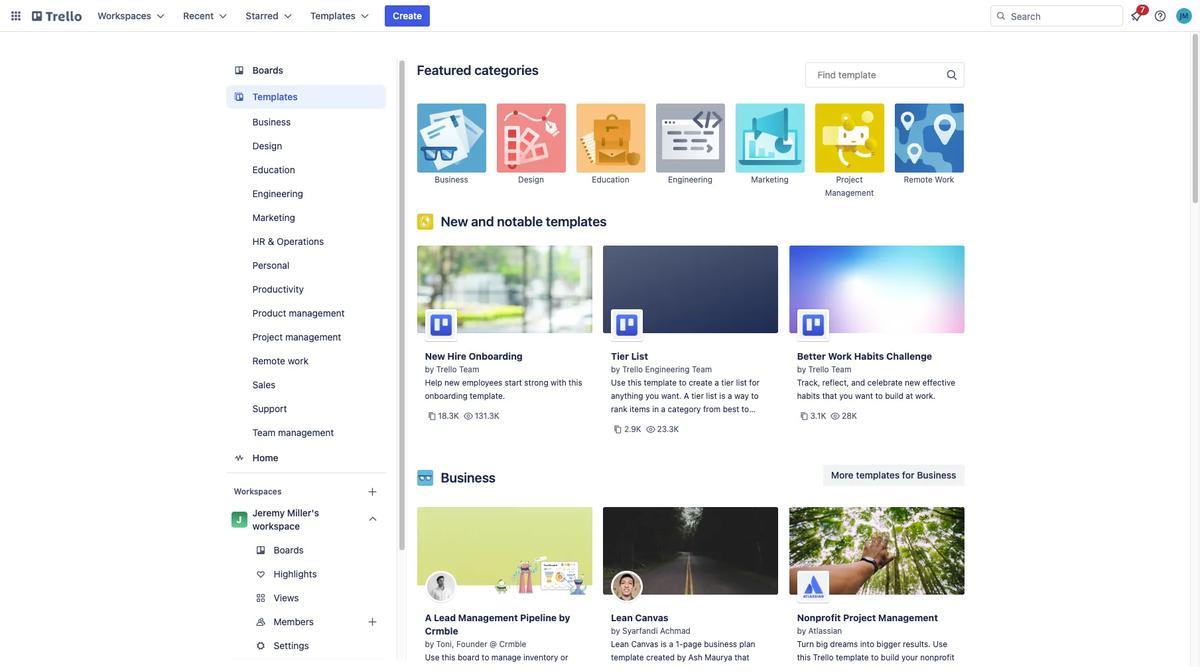 Task type: describe. For each thing, give the bounding box(es) containing it.
0 vertical spatial project
[[837, 175, 863, 185]]

categories
[[475, 62, 539, 78]]

want
[[856, 391, 874, 401]]

by inside nonprofit project management by atlassian turn big dreams into bigger results. use this trello template to build your nonprofit team's ideal workflow, for projects big
[[798, 626, 807, 636]]

engineering inside tier list by trello engineering team use this template to create a tier list for anything you want. a tier list is a way to rank items in a category from best to worst. this could be: best nba players, goat'd pasta dishes, and tastiest fast food joints.
[[646, 364, 690, 374]]

team inside the new hire onboarding by trello team help new employees start strong with this onboarding template.
[[459, 364, 480, 374]]

personal
[[253, 260, 290, 271]]

by left the toni,
[[425, 639, 434, 649]]

starred
[[246, 10, 279, 21]]

created
[[647, 653, 675, 663]]

manage
[[492, 653, 522, 663]]

back to home image
[[32, 5, 82, 27]]

a left way
[[728, 391, 733, 401]]

team management
[[253, 427, 334, 438]]

settings link
[[226, 635, 399, 657]]

1 vertical spatial project management link
[[226, 327, 386, 348]]

requests
[[447, 666, 479, 667]]

2 lean from the top
[[611, 639, 629, 649]]

personal link
[[226, 255, 386, 276]]

maurya
[[705, 653, 733, 663]]

1 lean from the top
[[611, 612, 633, 623]]

atlassian image
[[798, 571, 830, 603]]

1 vertical spatial remote work link
[[226, 351, 386, 372]]

1 horizontal spatial project management link
[[816, 104, 885, 199]]

home image
[[231, 450, 247, 466]]

template.
[[470, 391, 505, 401]]

create a workspace image
[[365, 484, 381, 500]]

help
[[425, 378, 443, 388]]

for inside tier list by trello engineering team use this template to create a tier list for anything you want. a tier list is a way to rank items in a category from best to worst. this could be: best nba players, goat'd pasta dishes, and tastiest fast food joints.
[[750, 378, 760, 388]]

this inside tier list by trello engineering team use this template to create a tier list for anything you want. a tier list is a way to rank items in a category from best to worst. this could be: best nba players, goat'd pasta dishes, and tastiest fast food joints.
[[628, 378, 642, 388]]

way
[[735, 391, 749, 401]]

you inside lean canvas by syarfandi achmad lean canvas is a 1-page business plan template created by ash maurya that helps you deconstruct your idea into i
[[634, 666, 647, 667]]

workspaces button
[[90, 5, 173, 27]]

management down product management link on the left top
[[285, 331, 341, 343]]

1 vertical spatial design
[[518, 175, 544, 185]]

a inside a lead management pipeline by crmble by toni, founder @ crmble use this board to manage inventory or swag requests with the crmble power-up!
[[425, 612, 432, 623]]

more templates for business button
[[824, 465, 965, 486]]

0 horizontal spatial templates
[[253, 91, 298, 102]]

starred button
[[238, 5, 300, 27]]

deconstruct
[[650, 666, 695, 667]]

to up want.
[[679, 378, 687, 388]]

workflow,
[[845, 666, 881, 667]]

find
[[818, 69, 837, 80]]

to inside nonprofit project management by atlassian turn big dreams into bigger results. use this trello template to build your nonprofit team's ideal workflow, for projects big
[[872, 653, 879, 663]]

management for lead
[[459, 612, 518, 623]]

helps
[[611, 666, 632, 667]]

toni,
[[437, 639, 454, 649]]

0 horizontal spatial remote
[[253, 355, 285, 366]]

templates button
[[303, 5, 377, 27]]

onboarding
[[425, 391, 468, 401]]

inventory
[[524, 653, 559, 663]]

turn
[[798, 639, 815, 649]]

team management link
[[226, 422, 386, 443]]

rank
[[611, 404, 628, 414]]

onboarding
[[469, 351, 523, 362]]

from
[[704, 404, 721, 414]]

is inside tier list by trello engineering team use this template to create a tier list for anything you want. a tier list is a way to rank items in a category from best to worst. this could be: best nba players, goat'd pasta dishes, and tastiest fast food joints.
[[720, 391, 726, 401]]

strong
[[525, 378, 549, 388]]

0 horizontal spatial education
[[253, 164, 295, 175]]

support
[[253, 403, 287, 414]]

jeremy miller (jeremymiller198) image
[[1177, 8, 1193, 24]]

new and notable templates
[[441, 214, 607, 229]]

1 horizontal spatial education
[[592, 175, 630, 185]]

nonprofit
[[921, 653, 955, 663]]

with inside the new hire onboarding by trello team help new employees start strong with this onboarding template.
[[551, 378, 567, 388]]

pipeline
[[521, 612, 557, 623]]

sales link
[[226, 374, 386, 396]]

into inside nonprofit project management by atlassian turn big dreams into bigger results. use this trello template to build your nonprofit team's ideal workflow, for projects big
[[861, 639, 875, 649]]

design icon image
[[497, 104, 566, 173]]

template inside field
[[839, 69, 877, 80]]

search image
[[996, 11, 1007, 21]]

new for new hire onboarding by trello team help new employees start strong with this onboarding template.
[[425, 351, 445, 362]]

primary element
[[0, 0, 1201, 32]]

1 horizontal spatial remote
[[905, 175, 933, 185]]

1 vertical spatial project management
[[253, 331, 341, 343]]

to inside "better work habits challenge by trello team track, reflect, and celebrate new effective habits that you want to build at work."
[[876, 391, 883, 401]]

tier list by trello engineering team use this template to create a tier list for anything you want. a tier list is a way to rank items in a category from best to worst. this could be: best nba players, goat'd pasta dishes, and tastiest fast food joints.
[[611, 351, 760, 454]]

1 horizontal spatial best
[[723, 404, 740, 414]]

list
[[632, 351, 649, 362]]

new inside "better work habits challenge by trello team track, reflect, and celebrate new effective habits that you want to build at work."
[[906, 378, 921, 388]]

team inside "better work habits challenge by trello team track, reflect, and celebrate new effective habits that you want to build at work."
[[832, 364, 852, 374]]

views link
[[226, 588, 399, 609]]

settings
[[274, 640, 309, 651]]

your inside lean canvas by syarfandi achmad lean canvas is a 1-page business plan template created by ash maurya that helps you deconstruct your idea into i
[[697, 666, 714, 667]]

0 horizontal spatial best
[[692, 418, 708, 428]]

ideal
[[825, 666, 843, 667]]

workspaces inside dropdown button
[[98, 10, 151, 21]]

swag
[[425, 666, 445, 667]]

project inside nonprofit project management by atlassian turn big dreams into bigger results. use this trello template to build your nonprofit team's ideal workflow, for projects big
[[844, 612, 877, 623]]

new hire onboarding by trello team help new employees start strong with this onboarding template.
[[425, 351, 583, 401]]

employees
[[462, 378, 503, 388]]

want.
[[662, 391, 682, 401]]

business link for education link related to left 'engineering' 'link'
[[226, 112, 386, 133]]

boards link for home
[[226, 58, 386, 82]]

1 horizontal spatial remote work link
[[895, 104, 964, 199]]

team's
[[798, 666, 823, 667]]

by right pipeline
[[559, 612, 571, 623]]

a inside tier list by trello engineering team use this template to create a tier list for anything you want. a tier list is a way to rank items in a category from best to worst. this could be: best nba players, goat'd pasta dishes, and tastiest fast food joints.
[[684, 391, 690, 401]]

at
[[906, 391, 914, 401]]

team down 'support'
[[253, 427, 276, 438]]

to up players,
[[742, 404, 750, 414]]

for inside the more templates for business button
[[903, 469, 915, 481]]

1 horizontal spatial tier
[[722, 378, 734, 388]]

hr & operations
[[253, 236, 324, 247]]

plan
[[740, 639, 756, 649]]

dishes,
[[665, 431, 692, 441]]

productivity
[[253, 283, 304, 295]]

0 horizontal spatial design
[[253, 140, 282, 151]]

template board image
[[231, 89, 247, 105]]

is inside lean canvas by syarfandi achmad lean canvas is a 1-page business plan template created by ash maurya that helps you deconstruct your idea into i
[[661, 639, 667, 649]]

track,
[[798, 378, 821, 388]]

be:
[[678, 418, 690, 428]]

forward image
[[383, 590, 399, 606]]

items
[[630, 404, 651, 414]]

featured categories
[[417, 62, 539, 78]]

dreams
[[831, 639, 859, 649]]

build inside nonprofit project management by atlassian turn big dreams into bigger results. use this trello template to build your nonprofit team's ideal workflow, for projects big
[[882, 653, 900, 663]]

1 vertical spatial workspaces
[[234, 487, 282, 497]]

0 horizontal spatial engineering link
[[226, 183, 386, 204]]

fast
[[740, 431, 754, 441]]

results.
[[904, 639, 931, 649]]

for inside nonprofit project management by atlassian turn big dreams into bigger results. use this trello template to build your nonprofit team's ideal workflow, for projects big
[[883, 666, 893, 667]]

Search field
[[1007, 6, 1123, 26]]

habits
[[798, 391, 821, 401]]

by inside the new hire onboarding by trello team help new employees start strong with this onboarding template.
[[425, 364, 434, 374]]

template inside nonprofit project management by atlassian turn big dreams into bigger results. use this trello template to build your nonprofit team's ideal workflow, for projects big
[[837, 653, 869, 663]]

1 vertical spatial project
[[253, 331, 283, 343]]

1 vertical spatial engineering
[[253, 188, 303, 199]]

founder
[[457, 639, 488, 649]]

trello inside tier list by trello engineering team use this template to create a tier list for anything you want. a tier list is a way to rank items in a category from best to worst. this could be: best nba players, goat'd pasta dishes, and tastiest fast food joints.
[[623, 364, 643, 374]]

management inside team management link
[[278, 427, 334, 438]]

that inside "better work habits challenge by trello team track, reflect, and celebrate new effective habits that you want to build at work."
[[823, 391, 838, 401]]

&
[[268, 236, 274, 247]]

new inside the new hire onboarding by trello team help new employees start strong with this onboarding template.
[[445, 378, 460, 388]]

0 horizontal spatial big
[[817, 639, 828, 649]]

templates inside "dropdown button"
[[310, 10, 356, 21]]

anything
[[611, 391, 644, 401]]

@
[[490, 639, 497, 649]]

by left the "syarfandi"
[[611, 626, 620, 636]]

templates inside the more templates for business button
[[857, 469, 900, 481]]

management down the 'project management icon'
[[826, 188, 875, 198]]

business link for education link for rightmost 'engineering' 'link'
[[417, 104, 486, 199]]

0 horizontal spatial tier
[[692, 391, 704, 401]]

highlights link
[[226, 564, 386, 585]]

new for new and notable templates
[[441, 214, 468, 229]]

or
[[561, 653, 569, 663]]

trello engineering team image
[[611, 309, 643, 341]]

players,
[[729, 418, 759, 428]]

food
[[611, 444, 628, 454]]

trello inside nonprofit project management by atlassian turn big dreams into bigger results. use this trello template to build your nonprofit team's ideal workflow, for projects big
[[814, 653, 834, 663]]

reflect,
[[823, 378, 850, 388]]

workspace
[[253, 520, 300, 532]]

3.1k
[[811, 411, 827, 421]]

you inside "better work habits challenge by trello team track, reflect, and celebrate new effective habits that you want to build at work."
[[840, 391, 853, 401]]

0 vertical spatial and
[[472, 214, 494, 229]]

lead
[[434, 612, 456, 623]]

in
[[653, 404, 659, 414]]

find template
[[818, 69, 877, 80]]

marketing link for left 'engineering' 'link'
[[226, 207, 386, 228]]

start
[[505, 378, 522, 388]]

celebrate
[[868, 378, 903, 388]]

design link for education link for rightmost 'engineering' 'link'
[[497, 104, 566, 199]]



Task type: locate. For each thing, give the bounding box(es) containing it.
1 horizontal spatial design link
[[497, 104, 566, 199]]

1 horizontal spatial management
[[879, 612, 939, 623]]

1 vertical spatial remote
[[253, 355, 285, 366]]

1 horizontal spatial that
[[823, 391, 838, 401]]

new left notable
[[441, 214, 468, 229]]

0 vertical spatial tier
[[722, 378, 734, 388]]

templates right notable
[[546, 214, 607, 229]]

1 vertical spatial for
[[903, 469, 915, 481]]

0 horizontal spatial a
[[425, 612, 432, 623]]

1 vertical spatial list
[[707, 391, 718, 401]]

boards up highlights
[[274, 544, 304, 556]]

0 vertical spatial list
[[736, 378, 748, 388]]

a up the category on the right
[[684, 391, 690, 401]]

and inside "better work habits challenge by trello team track, reflect, and celebrate new effective habits that you want to build at work."
[[852, 378, 866, 388]]

sales
[[253, 379, 276, 390]]

jeremy miller's workspace
[[253, 507, 319, 532]]

recent
[[183, 10, 214, 21]]

1 horizontal spatial remote work
[[905, 175, 955, 185]]

new left hire
[[425, 351, 445, 362]]

a
[[684, 391, 690, 401], [425, 612, 432, 623]]

0 vertical spatial templates
[[546, 214, 607, 229]]

design down design icon
[[518, 175, 544, 185]]

build down bigger at the bottom of the page
[[882, 653, 900, 663]]

forward image down forward icon
[[383, 638, 399, 654]]

forward image right "add" image
[[383, 614, 399, 630]]

use
[[611, 378, 626, 388], [933, 639, 948, 649], [425, 653, 440, 663]]

0 vertical spatial remote work
[[905, 175, 955, 185]]

0 vertical spatial canvas
[[636, 612, 669, 623]]

business inside button
[[918, 469, 957, 481]]

education link for rightmost 'engineering' 'link'
[[577, 104, 646, 199]]

1 vertical spatial build
[[882, 653, 900, 663]]

a lead management pipeline by crmble by toni, founder @ crmble use this board to manage inventory or swag requests with the crmble power-up!
[[425, 612, 583, 667]]

1 horizontal spatial marketing link
[[736, 104, 805, 199]]

this up team's
[[798, 653, 811, 663]]

1 horizontal spatial marketing
[[752, 175, 789, 185]]

0 vertical spatial project management link
[[816, 104, 885, 199]]

0 horizontal spatial workspaces
[[98, 10, 151, 21]]

boards link for views
[[226, 540, 386, 561]]

0 vertical spatial forward image
[[383, 614, 399, 630]]

0 horizontal spatial project management
[[253, 331, 341, 343]]

1 vertical spatial work
[[288, 355, 309, 366]]

with inside a lead management pipeline by crmble by toni, founder @ crmble use this board to manage inventory or swag requests with the crmble power-up!
[[482, 666, 497, 667]]

use inside a lead management pipeline by crmble by toni, founder @ crmble use this board to manage inventory or swag requests with the crmble power-up!
[[425, 653, 440, 663]]

management
[[459, 612, 518, 623], [879, 612, 939, 623]]

0 horizontal spatial your
[[697, 666, 714, 667]]

power-
[[543, 666, 570, 667]]

best right be:
[[692, 418, 708, 428]]

with left the
[[482, 666, 497, 667]]

1 horizontal spatial your
[[902, 653, 919, 663]]

home link
[[226, 446, 386, 470]]

1 new from the left
[[445, 378, 460, 388]]

best down way
[[723, 404, 740, 414]]

boards for home
[[253, 64, 284, 76]]

2 business icon image from the top
[[417, 470, 433, 486]]

tier right create
[[722, 378, 734, 388]]

product management link
[[226, 303, 386, 324]]

you right helps
[[634, 666, 647, 667]]

1 horizontal spatial design
[[518, 175, 544, 185]]

goat'd
[[611, 431, 640, 441]]

2 horizontal spatial for
[[903, 469, 915, 481]]

boards
[[253, 64, 284, 76], [274, 544, 304, 556]]

engineering up want.
[[646, 364, 690, 374]]

with right "strong"
[[551, 378, 567, 388]]

marketing down marketing icon at the right top
[[752, 175, 789, 185]]

ash
[[689, 653, 703, 663]]

management up results.
[[879, 612, 939, 623]]

1 vertical spatial boards link
[[226, 540, 386, 561]]

category
[[668, 404, 701, 414]]

1 boards link from the top
[[226, 58, 386, 82]]

0 vertical spatial with
[[551, 378, 567, 388]]

2 horizontal spatial and
[[852, 378, 866, 388]]

list up from
[[707, 391, 718, 401]]

that
[[823, 391, 838, 401], [735, 653, 750, 663]]

more templates for business
[[832, 469, 957, 481]]

add image
[[365, 614, 381, 630]]

joints.
[[631, 444, 653, 454]]

0 horizontal spatial business link
[[226, 112, 386, 133]]

syarfandi
[[623, 626, 658, 636]]

2 management from the left
[[879, 612, 939, 623]]

jeremy
[[253, 507, 285, 518]]

28k
[[843, 411, 858, 421]]

design
[[253, 140, 282, 151], [518, 175, 544, 185]]

1 vertical spatial big
[[928, 666, 940, 667]]

management inside a lead management pipeline by crmble by toni, founder @ crmble use this board to manage inventory or swag requests with the crmble power-up!
[[459, 612, 518, 623]]

use up nonprofit at the bottom
[[933, 639, 948, 649]]

effective
[[923, 378, 956, 388]]

better work habits challenge by trello team track, reflect, and celebrate new effective habits that you want to build at work.
[[798, 351, 956, 401]]

hire
[[448, 351, 467, 362]]

team down hire
[[459, 364, 480, 374]]

0 vertical spatial new
[[441, 214, 468, 229]]

to
[[679, 378, 687, 388], [752, 391, 759, 401], [876, 391, 883, 401], [742, 404, 750, 414], [482, 653, 490, 663], [872, 653, 879, 663]]

1 horizontal spatial business link
[[417, 104, 486, 199]]

1 vertical spatial your
[[697, 666, 714, 667]]

views
[[274, 592, 299, 603]]

into inside lean canvas by syarfandi achmad lean canvas is a 1-page business plan template created by ash maurya that helps you deconstruct your idea into i
[[734, 666, 748, 667]]

new up onboarding
[[445, 378, 460, 388]]

members
[[274, 616, 314, 627]]

template up helps
[[611, 653, 644, 663]]

management down productivity link
[[289, 307, 345, 319]]

project down product
[[253, 331, 283, 343]]

2 horizontal spatial use
[[933, 639, 948, 649]]

remote down remote work icon
[[905, 175, 933, 185]]

templates link
[[226, 85, 386, 109]]

create
[[393, 10, 422, 21]]

forward image
[[383, 614, 399, 630], [383, 638, 399, 654]]

marketing link for rightmost 'engineering' 'link'
[[736, 104, 805, 199]]

for down bigger at the bottom of the page
[[883, 666, 893, 667]]

1 vertical spatial new
[[425, 351, 445, 362]]

use up swag
[[425, 653, 440, 663]]

1 vertical spatial use
[[933, 639, 948, 649]]

crmble down inventory
[[514, 666, 541, 667]]

to right way
[[752, 391, 759, 401]]

this inside nonprofit project management by atlassian turn big dreams into bigger results. use this trello template to build your nonprofit team's ideal workflow, for projects big
[[798, 653, 811, 663]]

and up want
[[852, 378, 866, 388]]

nonprofit
[[798, 612, 841, 623]]

lean up the "syarfandi"
[[611, 612, 633, 623]]

2.9k
[[625, 424, 642, 434]]

0 horizontal spatial is
[[661, 639, 667, 649]]

marketing up &
[[253, 212, 295, 223]]

by inside tier list by trello engineering team use this template to create a tier list for anything you want. a tier list is a way to rank items in a category from best to worst. this could be: best nba players, goat'd pasta dishes, and tastiest fast food joints.
[[611, 364, 620, 374]]

1 horizontal spatial use
[[611, 378, 626, 388]]

this
[[637, 418, 653, 428]]

this for trello
[[569, 378, 583, 388]]

business link
[[417, 104, 486, 199], [226, 112, 386, 133]]

lean up helps
[[611, 639, 629, 649]]

18.3k
[[438, 411, 459, 421]]

template
[[839, 69, 877, 80], [644, 378, 677, 388], [611, 653, 644, 663], [837, 653, 869, 663]]

remote work up sales
[[253, 355, 309, 366]]

1 forward image from the top
[[383, 614, 399, 630]]

engineering up &
[[253, 188, 303, 199]]

0 horizontal spatial marketing
[[253, 212, 295, 223]]

this for by
[[442, 653, 456, 663]]

recent button
[[175, 5, 235, 27]]

use for a lead management pipeline by crmble
[[425, 653, 440, 663]]

0 horizontal spatial that
[[735, 653, 750, 663]]

remote work
[[905, 175, 955, 185], [253, 355, 309, 366]]

template up want.
[[644, 378, 677, 388]]

use up anything at the bottom of the page
[[611, 378, 626, 388]]

create
[[689, 378, 713, 388]]

challenge
[[887, 351, 933, 362]]

that down reflect,
[[823, 391, 838, 401]]

your down ash
[[697, 666, 714, 667]]

crmble down lead
[[425, 625, 459, 637]]

0 vertical spatial boards link
[[226, 58, 386, 82]]

big down nonprofit at the bottom
[[928, 666, 940, 667]]

projects
[[896, 666, 926, 667]]

by up the track,
[[798, 364, 807, 374]]

engineering icon image
[[656, 104, 725, 173]]

to right board
[[482, 653, 490, 663]]

syarfandi achmad image
[[611, 571, 643, 603]]

this for atlassian
[[798, 653, 811, 663]]

better
[[798, 351, 826, 362]]

trello inside the new hire onboarding by trello team help new employees start strong with this onboarding template.
[[437, 364, 457, 374]]

hr & operations link
[[226, 231, 386, 252]]

new inside the new hire onboarding by trello team help new employees start strong with this onboarding template.
[[425, 351, 445, 362]]

1 horizontal spatial with
[[551, 378, 567, 388]]

a right in
[[662, 404, 666, 414]]

project management link
[[816, 104, 885, 199], [226, 327, 386, 348]]

project management icon image
[[816, 104, 885, 173]]

1 vertical spatial forward image
[[383, 638, 399, 654]]

your up projects
[[902, 653, 919, 663]]

canvas down the "syarfandi"
[[632, 639, 659, 649]]

and left notable
[[472, 214, 494, 229]]

0 vertical spatial work
[[935, 175, 955, 185]]

1 horizontal spatial a
[[684, 391, 690, 401]]

1 vertical spatial crmble
[[500, 639, 527, 649]]

management up @
[[459, 612, 518, 623]]

management down support link
[[278, 427, 334, 438]]

1 horizontal spatial engineering link
[[656, 104, 725, 199]]

business icon image
[[417, 104, 486, 173], [417, 470, 433, 486]]

management for project
[[879, 612, 939, 623]]

trello down hire
[[437, 364, 457, 374]]

template inside lean canvas by syarfandi achmad lean canvas is a 1-page business plan template created by ash maurya that helps you deconstruct your idea into i
[[611, 653, 644, 663]]

to up the workflow,
[[872, 653, 879, 663]]

crmble up manage
[[500, 639, 527, 649]]

0 vertical spatial for
[[750, 378, 760, 388]]

board
[[458, 653, 480, 663]]

0 vertical spatial boards
[[253, 64, 284, 76]]

0 horizontal spatial for
[[750, 378, 760, 388]]

0 vertical spatial engineering
[[669, 175, 713, 185]]

forward image inside settings link
[[383, 638, 399, 654]]

use for nonprofit project management
[[933, 639, 948, 649]]

team up create
[[692, 364, 713, 374]]

boards link up highlights link
[[226, 540, 386, 561]]

build left at on the bottom right
[[886, 391, 904, 401]]

2 new from the left
[[906, 378, 921, 388]]

into right the idea
[[734, 666, 748, 667]]

your
[[902, 653, 919, 663], [697, 666, 714, 667]]

by inside "better work habits challenge by trello team track, reflect, and celebrate new effective habits that you want to build at work."
[[798, 364, 807, 374]]

2 vertical spatial and
[[694, 431, 708, 441]]

1 vertical spatial is
[[661, 639, 667, 649]]

for up players,
[[750, 378, 760, 388]]

1 vertical spatial business icon image
[[417, 470, 433, 486]]

this inside a lead management pipeline by crmble by toni, founder @ crmble use this board to manage inventory or swag requests with the crmble power-up!
[[442, 653, 456, 663]]

0 vertical spatial best
[[723, 404, 740, 414]]

0 horizontal spatial with
[[482, 666, 497, 667]]

1 horizontal spatial templates
[[310, 10, 356, 21]]

new
[[445, 378, 460, 388], [906, 378, 921, 388]]

boards right board icon
[[253, 64, 284, 76]]

1 vertical spatial canvas
[[632, 639, 659, 649]]

to inside a lead management pipeline by crmble by toni, founder @ crmble use this board to manage inventory or swag requests with the crmble power-up!
[[482, 653, 490, 663]]

0 vertical spatial is
[[720, 391, 726, 401]]

0 horizontal spatial project management link
[[226, 327, 386, 348]]

new
[[441, 214, 468, 229], [425, 351, 445, 362]]

project
[[837, 175, 863, 185], [253, 331, 283, 343], [844, 612, 877, 623]]

create button
[[385, 5, 430, 27]]

with
[[551, 378, 567, 388], [482, 666, 497, 667]]

remote up sales
[[253, 355, 285, 366]]

business
[[705, 639, 738, 649]]

marketing
[[752, 175, 789, 185], [253, 212, 295, 223]]

product
[[253, 307, 287, 319]]

you inside tier list by trello engineering team use this template to create a tier list for anything you want. a tier list is a way to rank items in a category from best to worst. this could be: best nba players, goat'd pasta dishes, and tastiest fast food joints.
[[646, 391, 659, 401]]

0 horizontal spatial remote work link
[[226, 351, 386, 372]]

could
[[655, 418, 676, 428]]

operations
[[277, 236, 324, 247]]

that inside lean canvas by syarfandi achmad lean canvas is a 1-page business plan template created by ash maurya that helps you deconstruct your idea into i
[[735, 653, 750, 663]]

1 vertical spatial and
[[852, 378, 866, 388]]

2 forward image from the top
[[383, 638, 399, 654]]

management inside nonprofit project management by atlassian turn big dreams into bigger results. use this trello template to build your nonprofit team's ideal workflow, for projects big
[[879, 612, 939, 623]]

0 vertical spatial business icon image
[[417, 104, 486, 173]]

1 horizontal spatial templates
[[857, 469, 900, 481]]

0 vertical spatial design
[[253, 140, 282, 151]]

1 horizontal spatial project management
[[826, 175, 875, 198]]

marketing icon image
[[736, 104, 805, 173]]

Find template field
[[806, 62, 965, 88]]

1 vertical spatial that
[[735, 653, 750, 663]]

home
[[253, 452, 279, 463]]

project management down the 'project management icon'
[[826, 175, 875, 198]]

your inside nonprofit project management by atlassian turn big dreams into bigger results. use this trello template to build your nonprofit team's ideal workflow, for projects big
[[902, 653, 919, 663]]

template inside tier list by trello engineering team use this template to create a tier list for anything you want. a tier list is a way to rank items in a category from best to worst. this could be: best nba players, goat'd pasta dishes, and tastiest fast food joints.
[[644, 378, 677, 388]]

is up created
[[661, 639, 667, 649]]

list up way
[[736, 378, 748, 388]]

engineering down engineering icon
[[669, 175, 713, 185]]

for right more
[[903, 469, 915, 481]]

new up at on the bottom right
[[906, 378, 921, 388]]

1 vertical spatial boards
[[274, 544, 304, 556]]

0 vertical spatial crmble
[[425, 625, 459, 637]]

2 vertical spatial crmble
[[514, 666, 541, 667]]

templates right template board image
[[253, 91, 298, 102]]

education link
[[577, 104, 646, 199], [226, 159, 386, 181]]

template right find in the top of the page
[[839, 69, 877, 80]]

1 horizontal spatial into
[[861, 639, 875, 649]]

bigger
[[877, 639, 901, 649]]

canvas up the "syarfandi"
[[636, 612, 669, 623]]

trello team image
[[425, 309, 457, 341]]

design link for education link related to left 'engineering' 'link'
[[226, 135, 386, 157]]

and inside tier list by trello engineering team use this template to create a tier list for anything you want. a tier list is a way to rank items in a category from best to worst. this could be: best nba players, goat'd pasta dishes, and tastiest fast food joints.
[[694, 431, 708, 441]]

1 horizontal spatial education link
[[577, 104, 646, 199]]

by up the "help"
[[425, 364, 434, 374]]

and
[[472, 214, 494, 229], [852, 378, 866, 388], [694, 431, 708, 441]]

big down atlassian
[[817, 639, 828, 649]]

0 vertical spatial lean
[[611, 612, 633, 623]]

work down remote work icon
[[935, 175, 955, 185]]

by down tier
[[611, 364, 620, 374]]

1 horizontal spatial big
[[928, 666, 940, 667]]

1 vertical spatial marketing link
[[226, 207, 386, 228]]

1 horizontal spatial workspaces
[[234, 487, 282, 497]]

by up the deconstruct at bottom
[[677, 653, 687, 663]]

boards for views
[[274, 544, 304, 556]]

education icon image
[[577, 104, 646, 173]]

members link
[[226, 611, 399, 633]]

management inside product management link
[[289, 307, 345, 319]]

featured
[[417, 62, 472, 78]]

product management
[[253, 307, 345, 319]]

use inside nonprofit project management by atlassian turn big dreams into bigger results. use this trello template to build your nonprofit team's ideal workflow, for projects big
[[933, 639, 948, 649]]

trello down list
[[623, 364, 643, 374]]

into left bigger at the bottom of the page
[[861, 639, 875, 649]]

remote work down remote work icon
[[905, 175, 955, 185]]

into
[[861, 639, 875, 649], [734, 666, 748, 667]]

1 business icon image from the top
[[417, 104, 486, 173]]

build inside "better work habits challenge by trello team track, reflect, and celebrate new effective habits that you want to build at work."
[[886, 391, 904, 401]]

trello team image
[[798, 309, 830, 341]]

trello
[[437, 364, 457, 374], [623, 364, 643, 374], [809, 364, 830, 374], [814, 653, 834, 663]]

this right "strong"
[[569, 378, 583, 388]]

board image
[[231, 62, 247, 78]]

education link for left 'engineering' 'link'
[[226, 159, 386, 181]]

0 horizontal spatial design link
[[226, 135, 386, 157]]

0 vertical spatial that
[[823, 391, 838, 401]]

tier
[[611, 351, 629, 362]]

remote work icon image
[[895, 104, 964, 173]]

achmad
[[661, 626, 691, 636]]

7 notifications image
[[1129, 8, 1145, 24]]

remote work link
[[895, 104, 964, 199], [226, 351, 386, 372]]

use inside tier list by trello engineering team use this template to create a tier list for anything you want. a tier list is a way to rank items in a category from best to worst. this could be: best nba players, goat'd pasta dishes, and tastiest fast food joints.
[[611, 378, 626, 388]]

0 vertical spatial project management
[[826, 175, 875, 198]]

this inside the new hire onboarding by trello team help new employees start strong with this onboarding template.
[[569, 378, 583, 388]]

this up anything at the bottom of the page
[[628, 378, 642, 388]]

miller's
[[287, 507, 319, 518]]

1 horizontal spatial list
[[736, 378, 748, 388]]

idea
[[716, 666, 732, 667]]

you down reflect,
[[840, 391, 853, 401]]

0 horizontal spatial into
[[734, 666, 748, 667]]

1 vertical spatial templates
[[857, 469, 900, 481]]

0 vertical spatial marketing
[[752, 175, 789, 185]]

2 boards link from the top
[[226, 540, 386, 561]]

is up from
[[720, 391, 726, 401]]

a inside lean canvas by syarfandi achmad lean canvas is a 1-page business plan template created by ash maurya that helps you deconstruct your idea into i
[[670, 639, 674, 649]]

project management down product management
[[253, 331, 341, 343]]

1 management from the left
[[459, 612, 518, 623]]

trello inside "better work habits challenge by trello team track, reflect, and celebrate new effective habits that you want to build at work."
[[809, 364, 830, 374]]

tier down create
[[692, 391, 704, 401]]

you up in
[[646, 391, 659, 401]]

a left 1-
[[670, 639, 674, 649]]

0 horizontal spatial list
[[707, 391, 718, 401]]

project up dreams
[[844, 612, 877, 623]]

atlassian
[[809, 626, 843, 636]]

j
[[237, 514, 242, 525]]

2 vertical spatial engineering
[[646, 364, 690, 374]]

this down the toni,
[[442, 653, 456, 663]]

to down celebrate
[[876, 391, 883, 401]]

that down plan
[[735, 653, 750, 663]]

1 horizontal spatial new
[[906, 378, 921, 388]]

0 horizontal spatial templates
[[546, 214, 607, 229]]

a right create
[[715, 378, 720, 388]]

toni, founder @ crmble image
[[425, 571, 457, 603]]

big
[[817, 639, 828, 649], [928, 666, 940, 667]]

0 vertical spatial build
[[886, 391, 904, 401]]

team inside tier list by trello engineering team use this template to create a tier list for anything you want. a tier list is a way to rank items in a category from best to worst. this could be: best nba players, goat'd pasta dishes, and tastiest fast food joints.
[[692, 364, 713, 374]]

the
[[500, 666, 512, 667]]

templates right more
[[857, 469, 900, 481]]

a left lead
[[425, 612, 432, 623]]

trello up ideal
[[814, 653, 834, 663]]

1 horizontal spatial work
[[935, 175, 955, 185]]

1 vertical spatial remote work
[[253, 355, 309, 366]]

0 horizontal spatial remote work
[[253, 355, 309, 366]]

open information menu image
[[1154, 9, 1168, 23]]

pasta
[[642, 431, 663, 441]]

trello down better
[[809, 364, 830, 374]]

0 horizontal spatial education link
[[226, 159, 386, 181]]



Task type: vqa. For each thing, say whether or not it's contained in the screenshot.
blocker - timely discussion (#4)
no



